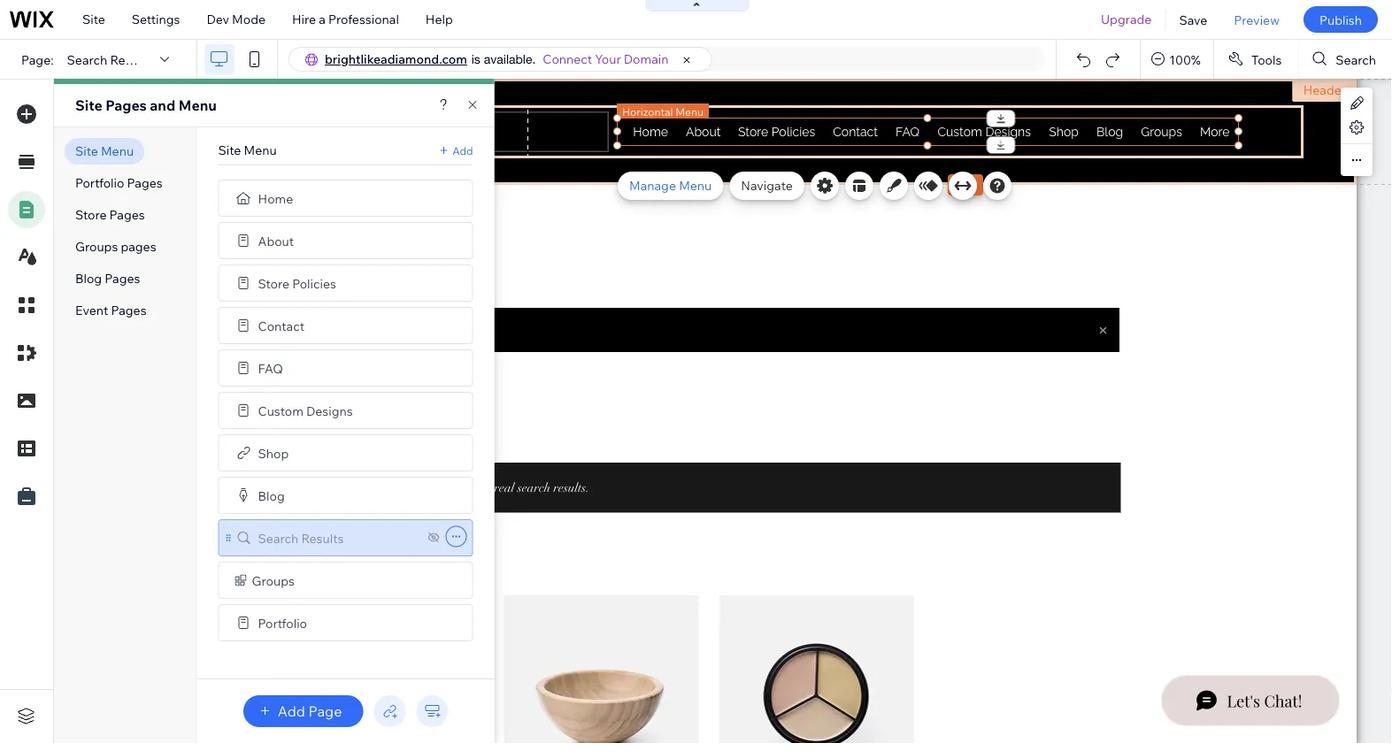 Task type: vqa. For each thing, say whether or not it's contained in the screenshot.
Help
yes



Task type: locate. For each thing, give the bounding box(es) containing it.
menu
[[179, 96, 217, 114], [675, 105, 704, 118], [244, 142, 277, 158], [101, 143, 134, 159], [679, 178, 712, 193]]

about
[[258, 233, 294, 248]]

publish button
[[1304, 6, 1378, 33]]

available.
[[484, 52, 536, 66]]

0 horizontal spatial blog
[[75, 271, 102, 286]]

0 vertical spatial portfolio
[[75, 175, 124, 191]]

menu right manage
[[679, 178, 712, 193]]

mode
[[232, 12, 266, 27]]

site up portfolio pages
[[75, 143, 98, 159]]

search
[[67, 52, 107, 67], [1336, 52, 1376, 67], [258, 530, 298, 546]]

dev mode
[[207, 12, 266, 27]]

contact
[[258, 318, 304, 333]]

search results
[[67, 52, 153, 67], [258, 530, 344, 546]]

0 horizontal spatial search
[[67, 52, 107, 67]]

professional
[[328, 12, 399, 27]]

1 horizontal spatial store
[[258, 275, 289, 291]]

0 horizontal spatial search results
[[67, 52, 153, 67]]

1 horizontal spatial groups
[[252, 573, 295, 588]]

1 vertical spatial blog
[[258, 488, 285, 503]]

1 vertical spatial portfolio
[[258, 615, 307, 631]]

tools button
[[1214, 40, 1298, 79]]

0 vertical spatial store
[[75, 207, 107, 223]]

custom
[[258, 403, 303, 418]]

help
[[426, 12, 453, 27]]

blog up event
[[75, 271, 102, 286]]

blog
[[75, 271, 102, 286], [258, 488, 285, 503]]

add page
[[278, 703, 342, 720]]

search button
[[1299, 40, 1392, 79]]

page
[[308, 703, 342, 720]]

1 vertical spatial groups
[[252, 573, 295, 588]]

shop
[[258, 445, 289, 461]]

store up groups pages
[[75, 207, 107, 223]]

search up site pages and menu
[[67, 52, 107, 67]]

menu up column 2
[[244, 142, 277, 158]]

column
[[239, 160, 277, 173]]

site menu up portfolio pages
[[75, 143, 134, 159]]

add for add page
[[278, 703, 305, 720]]

upgrade
[[1101, 12, 1152, 27]]

menu right and
[[179, 96, 217, 114]]

1 horizontal spatial add
[[453, 144, 473, 157]]

groups pages
[[75, 239, 156, 254]]

blog pages
[[75, 271, 140, 286]]

brightlikeadiamond.com
[[325, 51, 467, 67]]

portfolio pages
[[75, 175, 163, 191]]

navigate
[[741, 178, 793, 193]]

event pages
[[75, 303, 147, 318]]

pages right event
[[111, 303, 147, 318]]

0 horizontal spatial results
[[110, 52, 153, 67]]

1 vertical spatial add
[[278, 703, 305, 720]]

0 vertical spatial groups
[[75, 239, 118, 254]]

designs
[[306, 403, 353, 418]]

pages down groups pages
[[105, 271, 140, 286]]

pages left and
[[106, 96, 147, 114]]

groups for groups pages
[[75, 239, 118, 254]]

tools
[[1251, 52, 1282, 67]]

1 horizontal spatial results
[[301, 530, 344, 546]]

site up column
[[218, 142, 241, 158]]

site menu
[[218, 142, 277, 158], [75, 143, 134, 159]]

menu right horizontal
[[675, 105, 704, 118]]

store pages
[[75, 207, 145, 223]]

add
[[453, 144, 473, 157], [278, 703, 305, 720]]

pages for blog
[[105, 271, 140, 286]]

0 horizontal spatial portfolio
[[75, 175, 124, 191]]

header
[[1303, 82, 1346, 98], [1303, 82, 1346, 98]]

pages for store
[[109, 207, 145, 223]]

add for add
[[453, 144, 473, 157]]

dev
[[207, 12, 229, 27]]

groups
[[75, 239, 118, 254], [252, 573, 295, 588]]

blog down shop
[[258, 488, 285, 503]]

2 horizontal spatial search
[[1336, 52, 1376, 67]]

search down publish button
[[1336, 52, 1376, 67]]

portfolio
[[75, 175, 124, 191], [258, 615, 307, 631]]

pages down portfolio pages
[[109, 207, 145, 223]]

site pages and menu
[[75, 96, 217, 114]]

hire
[[292, 12, 316, 27]]

0 horizontal spatial store
[[75, 207, 107, 223]]

1 horizontal spatial search results
[[258, 530, 344, 546]]

0 horizontal spatial add
[[278, 703, 305, 720]]

1 horizontal spatial portfolio
[[258, 615, 307, 631]]

store
[[75, 207, 107, 223], [258, 275, 289, 291]]

search down shop
[[258, 530, 298, 546]]

1 vertical spatial results
[[301, 530, 344, 546]]

pages up store pages
[[127, 175, 163, 191]]

0 horizontal spatial groups
[[75, 239, 118, 254]]

site menu up column
[[218, 142, 277, 158]]

domain
[[624, 51, 669, 67]]

store left policies in the top left of the page
[[258, 275, 289, 291]]

0 vertical spatial blog
[[75, 271, 102, 286]]

add inside 'button'
[[278, 703, 305, 720]]

results
[[110, 52, 153, 67], [301, 530, 344, 546]]

is available. connect your domain
[[471, 51, 669, 67]]

site
[[82, 12, 105, 27], [75, 96, 102, 114], [218, 142, 241, 158], [75, 143, 98, 159]]

1 vertical spatial store
[[258, 275, 289, 291]]

settings
[[132, 12, 180, 27]]

search inside button
[[1336, 52, 1376, 67]]

pages
[[106, 96, 147, 114], [127, 175, 163, 191], [109, 207, 145, 223], [105, 271, 140, 286], [111, 303, 147, 318]]

publish
[[1319, 12, 1362, 27]]

horizontal menu
[[622, 105, 704, 118]]

1 horizontal spatial blog
[[258, 488, 285, 503]]

0 vertical spatial add
[[453, 144, 473, 157]]

save button
[[1166, 0, 1221, 39]]

0 horizontal spatial site menu
[[75, 143, 134, 159]]



Task type: describe. For each thing, give the bounding box(es) containing it.
connect
[[543, 51, 592, 67]]

a
[[319, 12, 326, 27]]

2
[[280, 160, 285, 173]]

add page button
[[243, 696, 363, 727]]

portfolio for portfolio pages
[[75, 175, 124, 191]]

and
[[150, 96, 175, 114]]

pages for portfolio
[[127, 175, 163, 191]]

site left and
[[75, 96, 102, 114]]

site left 'settings'
[[82, 12, 105, 27]]

event
[[75, 303, 108, 318]]

blog for blog pages
[[75, 271, 102, 286]]

save
[[1179, 12, 1207, 27]]

your
[[595, 51, 621, 67]]

100%
[[1169, 52, 1201, 67]]

1 horizontal spatial search
[[258, 530, 298, 546]]

100% button
[[1141, 40, 1213, 79]]

policies
[[292, 275, 336, 291]]

hire a professional
[[292, 12, 399, 27]]

faq
[[258, 360, 283, 376]]

menu up portfolio pages
[[101, 143, 134, 159]]

pages for event
[[111, 303, 147, 318]]

is
[[471, 52, 480, 66]]

0 vertical spatial results
[[110, 52, 153, 67]]

store policies
[[258, 275, 336, 291]]

1 horizontal spatial site menu
[[218, 142, 277, 158]]

custom designs
[[258, 403, 353, 418]]

pages
[[121, 239, 156, 254]]

store for store policies
[[258, 275, 289, 291]]

0 vertical spatial search results
[[67, 52, 153, 67]]

manage
[[629, 178, 676, 193]]

portfolio for portfolio
[[258, 615, 307, 631]]

horizontal
[[622, 105, 673, 118]]

column 2
[[239, 160, 285, 173]]

1 vertical spatial search results
[[258, 530, 344, 546]]

groups for groups
[[252, 573, 295, 588]]

preview
[[1234, 12, 1280, 27]]

home
[[258, 190, 293, 206]]

manage menu
[[629, 178, 712, 193]]

pages for site
[[106, 96, 147, 114]]

blog for blog
[[258, 488, 285, 503]]

preview button
[[1221, 0, 1293, 39]]

store for store pages
[[75, 207, 107, 223]]



